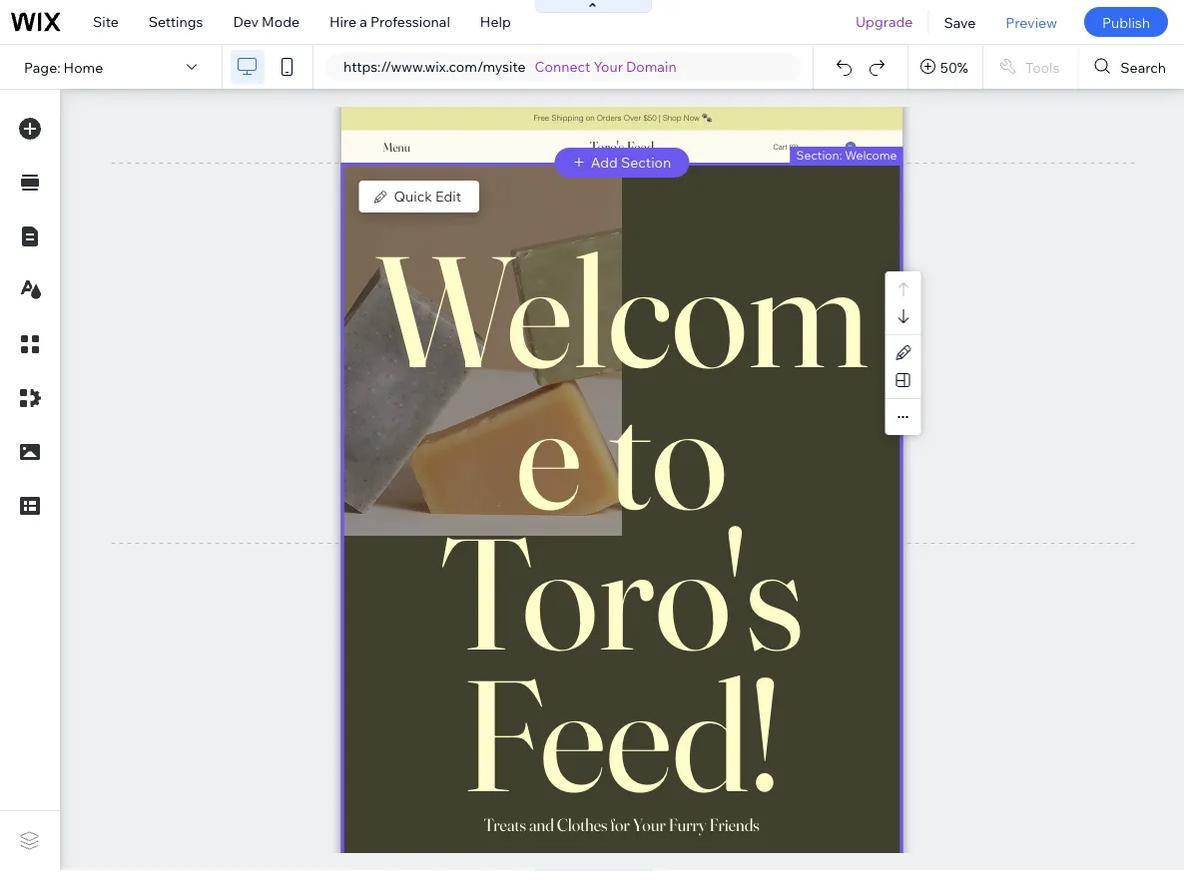 Task type: vqa. For each thing, say whether or not it's contained in the screenshot.
50%
yes



Task type: locate. For each thing, give the bounding box(es) containing it.
publish
[[1102, 13, 1150, 31]]

upgrade
[[856, 13, 913, 30]]

hire
[[330, 13, 357, 30]]

domain
[[626, 58, 677, 75]]

a
[[360, 13, 367, 30]]

mode
[[262, 13, 300, 30]]

preview button
[[991, 0, 1072, 44]]

save button
[[929, 0, 991, 44]]

section
[[621, 154, 671, 171]]

site
[[93, 13, 119, 30]]

settings
[[149, 13, 203, 30]]

connect
[[535, 58, 591, 75]]

preview
[[1006, 13, 1057, 31]]

section:
[[796, 147, 842, 162], [796, 147, 842, 162]]

quick edit
[[394, 188, 461, 205]]

add section button
[[555, 148, 689, 178]]

section: welcome
[[796, 147, 897, 162], [796, 147, 897, 162]]

help
[[480, 13, 511, 30]]

tools button
[[983, 45, 1078, 89]]

welcome
[[845, 147, 897, 162], [845, 147, 897, 162]]

save
[[944, 13, 976, 31]]

50%
[[940, 58, 968, 76]]

tools
[[1025, 58, 1060, 76]]

50% button
[[909, 45, 982, 89]]



Task type: describe. For each thing, give the bounding box(es) containing it.
edit
[[435, 188, 461, 205]]

search
[[1121, 58, 1166, 76]]

search button
[[1079, 45, 1184, 89]]

https://www.wix.com/mysite connect your domain
[[343, 58, 677, 75]]

dev
[[233, 13, 259, 30]]

your
[[594, 58, 623, 75]]

hire a professional
[[330, 13, 450, 30]]

add
[[591, 154, 618, 171]]

professional
[[370, 13, 450, 30]]

add section
[[591, 154, 671, 171]]

home
[[63, 58, 103, 76]]

https://www.wix.com/mysite
[[343, 58, 526, 75]]

dev mode
[[233, 13, 300, 30]]

publish button
[[1084, 7, 1168, 37]]

quick
[[394, 188, 432, 205]]



